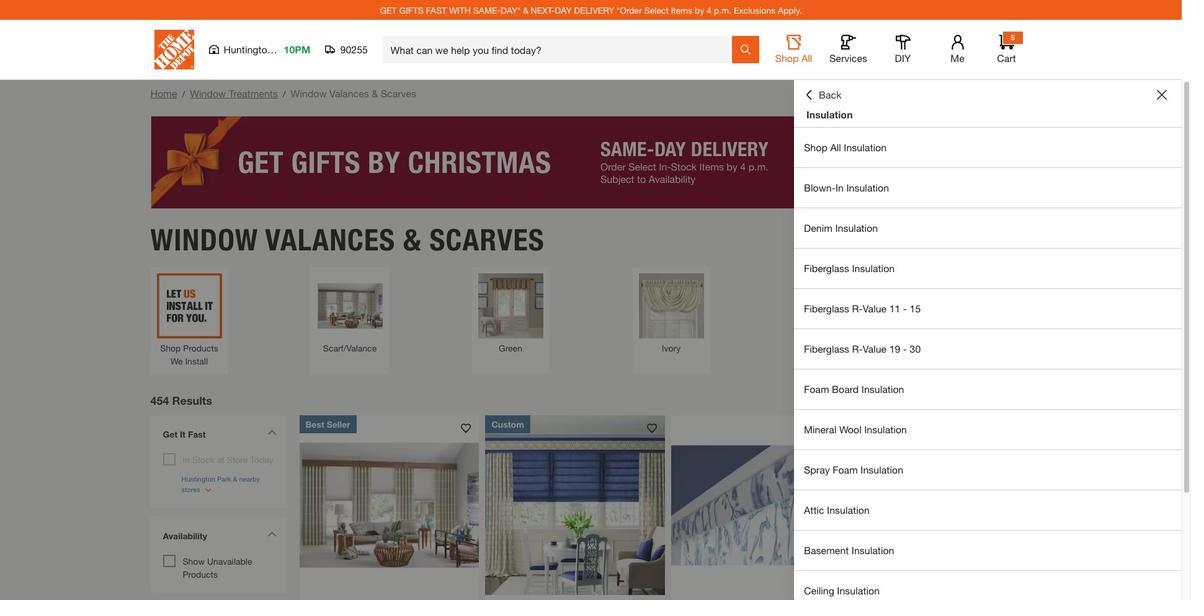 Task type: describe. For each thing, give the bounding box(es) containing it.
basement
[[804, 545, 849, 557]]

shop for shop all insulation
[[804, 141, 828, 153]]

1 vertical spatial home
[[1105, 402, 1125, 411]]

insulation down back
[[807, 109, 853, 120]]

multi-
[[806, 343, 828, 353]]

get gifts fast with same-day* & next-day delivery *order select items by 4 p.m. exclusions apply.
[[380, 5, 802, 15]]

fast
[[188, 429, 206, 440]]

spray foam insulation
[[804, 464, 904, 476]]

shop for shop all
[[775, 52, 799, 64]]

install
[[185, 356, 208, 366]]

insulation up the fiberglass r-value 11 - 15
[[852, 263, 895, 274]]

seller
[[327, 419, 350, 430]]

0 horizontal spatial foam
[[804, 384, 830, 395]]

blown-in insulation
[[804, 182, 889, 194]]

all for shop all
[[802, 52, 813, 64]]

insulation up blown-in insulation
[[844, 141, 887, 153]]

unavailable
[[207, 556, 252, 567]]

attic insulation
[[804, 505, 870, 516]]

*order
[[617, 5, 642, 15]]

denim insulation
[[804, 222, 878, 234]]

value for 11
[[863, 303, 887, 315]]

custom
[[492, 419, 524, 430]]

mineral wool insulation
[[804, 424, 907, 436]]

it
[[180, 429, 186, 440]]

fiberglass r-value 19 - 30 link
[[794, 330, 1182, 369]]

denim insulation link
[[794, 209, 1182, 248]]

fiberglass for fiberglass r-value 19 - 30
[[804, 343, 850, 355]]

shop all insulation
[[804, 141, 887, 153]]

with
[[449, 5, 471, 15]]

shop products we install
[[160, 343, 218, 366]]

15
[[910, 303, 921, 315]]

multi colored image
[[800, 273, 865, 339]]

products inside the shop products we install
[[183, 343, 218, 353]]

canova blackout polyester curtain valance image
[[858, 416, 1038, 595]]

What can we help you find today? search field
[[391, 37, 731, 63]]

attic
[[804, 505, 825, 516]]

same-
[[473, 5, 501, 15]]

by
[[695, 5, 705, 15]]

we
[[171, 356, 183, 366]]

2 horizontal spatial &
[[523, 5, 529, 15]]

green image
[[478, 273, 543, 339]]

5
[[1011, 33, 1015, 42]]

show unavailable products link
[[183, 556, 252, 580]]

spray foam insulation link
[[794, 451, 1182, 490]]

cart 5
[[997, 33, 1016, 64]]

exclusions
[[734, 5, 776, 15]]

scarf/valance image
[[317, 273, 383, 339]]

apply.
[[778, 5, 802, 15]]

wood cornice image
[[299, 416, 479, 595]]

p.m.
[[714, 5, 732, 15]]

drawer close image
[[1157, 90, 1167, 100]]

with
[[1083, 402, 1097, 411]]

90255 button
[[325, 43, 368, 56]]

select
[[645, 5, 669, 15]]

mineral wool insulation link
[[794, 410, 1182, 450]]

10pm
[[284, 43, 311, 55]]

best seller
[[306, 419, 350, 430]]

insulation right the denim
[[836, 222, 878, 234]]

scarf/valance link
[[317, 273, 383, 355]]

menu containing shop all insulation
[[794, 128, 1182, 601]]

454
[[150, 394, 169, 407]]

get
[[380, 5, 397, 15]]

shop all button
[[774, 35, 814, 65]]

ivory image
[[639, 273, 704, 339]]

home / window treatments / window valances & scarves
[[150, 88, 417, 99]]

chat with a home depot expert.
[[1066, 402, 1172, 411]]

huntington
[[224, 43, 273, 55]]

fast
[[426, 5, 447, 15]]

scarf/valance
[[323, 343, 377, 353]]

next-
[[531, 5, 555, 15]]

multi-colored link
[[800, 273, 865, 355]]

window treatments link
[[190, 88, 278, 99]]

basement insulation
[[804, 545, 895, 557]]

4
[[707, 5, 712, 15]]

insulation down shop all insulation
[[847, 182, 889, 194]]

attic insulation link
[[794, 491, 1182, 531]]

green
[[499, 343, 523, 353]]

services
[[830, 52, 868, 64]]

1 vertical spatial in
[[183, 455, 190, 465]]



Task type: vqa. For each thing, say whether or not it's contained in the screenshot.
leftmost Scarves
yes



Task type: locate. For each thing, give the bounding box(es) containing it.
1 value from the top
[[863, 303, 887, 315]]

- for 30
[[904, 343, 907, 355]]

1 vertical spatial fiberglass
[[804, 303, 850, 315]]

1 vertical spatial r-
[[852, 343, 863, 355]]

1 fiberglass from the top
[[804, 263, 850, 274]]

0 horizontal spatial in
[[183, 455, 190, 465]]

get
[[163, 429, 178, 440]]

1 vertical spatial products
[[183, 569, 218, 580]]

0 vertical spatial all
[[802, 52, 813, 64]]

ivory
[[662, 343, 681, 353]]

2 r- from the top
[[852, 343, 863, 355]]

in stock at store today
[[183, 455, 273, 465]]

menu
[[794, 128, 1182, 601]]

r- left 19
[[852, 343, 863, 355]]

fabric cornice image
[[486, 416, 666, 595]]

foam board insulation
[[804, 384, 905, 395]]

today
[[250, 455, 273, 465]]

- left 15
[[904, 303, 907, 315]]

shop for shop products we install
[[160, 343, 181, 353]]

me
[[951, 52, 965, 64]]

rod pocket valance image
[[960, 273, 1026, 339]]

all up blown-in insulation
[[831, 141, 841, 153]]

products down show
[[183, 569, 218, 580]]

sponsored banner image
[[150, 116, 1032, 209]]

diy button
[[883, 35, 923, 65]]

multi-colored
[[806, 343, 859, 353]]

r- for 19
[[852, 343, 863, 355]]

fiberglass inside fiberglass insulation link
[[804, 263, 850, 274]]

shop down apply.
[[775, 52, 799, 64]]

value left 11
[[863, 303, 887, 315]]

stock
[[192, 455, 215, 465]]

1 - from the top
[[904, 303, 907, 315]]

products up the install
[[183, 343, 218, 353]]

2 / from the left
[[283, 89, 286, 99]]

value for 19
[[863, 343, 887, 355]]

all
[[802, 52, 813, 64], [831, 141, 841, 153]]

chat
[[1066, 402, 1081, 411]]

products inside show unavailable products
[[183, 569, 218, 580]]

0 horizontal spatial all
[[802, 52, 813, 64]]

fiberglass r-value 11 - 15 link
[[794, 289, 1182, 329]]

2 horizontal spatial shop
[[804, 141, 828, 153]]

all up back button
[[802, 52, 813, 64]]

0 vertical spatial foam
[[804, 384, 830, 395]]

ivory link
[[639, 273, 704, 355]]

1 horizontal spatial home
[[1105, 402, 1125, 411]]

0 vertical spatial &
[[523, 5, 529, 15]]

park
[[276, 43, 296, 55]]

1 horizontal spatial &
[[403, 222, 422, 258]]

blown-
[[804, 182, 836, 194]]

19
[[890, 343, 901, 355]]

home
[[150, 88, 177, 99], [1105, 402, 1125, 411]]

the home depot logo image
[[154, 30, 194, 70]]

fiberglass inside fiberglass r-value 11 - 15 link
[[804, 303, 850, 315]]

1 vertical spatial -
[[904, 343, 907, 355]]

diy
[[895, 52, 911, 64]]

me button
[[938, 35, 978, 65]]

depot
[[1127, 402, 1147, 411]]

0 vertical spatial shop
[[775, 52, 799, 64]]

all for shop all insulation
[[831, 141, 841, 153]]

home down the home depot logo
[[150, 88, 177, 99]]

1 vertical spatial &
[[372, 88, 378, 99]]

2 vertical spatial &
[[403, 222, 422, 258]]

treatments
[[229, 88, 278, 99]]

1 horizontal spatial all
[[831, 141, 841, 153]]

foam board insulation link
[[794, 370, 1182, 410]]

insulation right basement
[[852, 545, 895, 557]]

products
[[183, 343, 218, 353], [183, 569, 218, 580]]

3 fiberglass from the top
[[804, 343, 850, 355]]

1 r- from the top
[[852, 303, 863, 315]]

0 vertical spatial products
[[183, 343, 218, 353]]

green link
[[478, 273, 543, 355]]

-
[[904, 303, 907, 315], [904, 343, 907, 355]]

wool
[[840, 424, 862, 436]]

a
[[1099, 402, 1103, 411]]

colored
[[828, 343, 859, 353]]

insulation down mineral wool insulation
[[861, 464, 904, 476]]

scarves
[[381, 88, 417, 99], [430, 222, 545, 258]]

ceiling insulation
[[804, 585, 880, 597]]

1 vertical spatial shop
[[804, 141, 828, 153]]

fiberglass insulation link
[[794, 249, 1182, 289]]

all inside button
[[802, 52, 813, 64]]

fiberglass
[[804, 263, 850, 274], [804, 303, 850, 315], [804, 343, 850, 355]]

spray
[[804, 464, 830, 476]]

get it fast
[[163, 429, 206, 440]]

- inside fiberglass r-value 11 - 15 link
[[904, 303, 907, 315]]

r- for 11
[[852, 303, 863, 315]]

/
[[182, 89, 185, 99], [283, 89, 286, 99]]

items
[[671, 5, 693, 15]]

0 vertical spatial fiberglass
[[804, 263, 850, 274]]

- inside fiberglass r-value 19 - 30 link
[[904, 343, 907, 355]]

delivery
[[574, 5, 615, 15]]

shop inside the shop products we install
[[160, 343, 181, 353]]

2 - from the top
[[904, 343, 907, 355]]

shop products we install link
[[157, 273, 222, 368]]

shop products we install image
[[157, 273, 222, 339]]

- for 15
[[904, 303, 907, 315]]

shop inside menu
[[804, 141, 828, 153]]

contour valance only image
[[672, 416, 852, 595]]

valances
[[330, 88, 369, 99], [265, 222, 396, 258]]

insulation right ceiling
[[837, 585, 880, 597]]

fiberglass for fiberglass insulation
[[804, 263, 850, 274]]

2 vertical spatial shop
[[160, 343, 181, 353]]

1 horizontal spatial shop
[[775, 52, 799, 64]]

1 vertical spatial valances
[[265, 222, 396, 258]]

0 horizontal spatial &
[[372, 88, 378, 99]]

shop inside button
[[775, 52, 799, 64]]

denim
[[804, 222, 833, 234]]

fiberglass insulation
[[804, 263, 895, 274]]

store
[[227, 455, 248, 465]]

home right the a
[[1105, 402, 1125, 411]]

1 horizontal spatial foam
[[833, 464, 858, 476]]

0 vertical spatial r-
[[852, 303, 863, 315]]

huntington park
[[224, 43, 296, 55]]

expert.
[[1149, 402, 1172, 411]]

in up denim insulation
[[836, 182, 844, 194]]

/ right treatments
[[283, 89, 286, 99]]

0 vertical spatial valances
[[330, 88, 369, 99]]

best
[[306, 419, 324, 430]]

1 / from the left
[[182, 89, 185, 99]]

1 horizontal spatial in
[[836, 182, 844, 194]]

0 vertical spatial in
[[836, 182, 844, 194]]

- right 19
[[904, 343, 907, 355]]

get it fast link
[[157, 422, 281, 450]]

0 vertical spatial scarves
[[381, 88, 417, 99]]

0 vertical spatial home
[[150, 88, 177, 99]]

mineral
[[804, 424, 837, 436]]

2 fiberglass from the top
[[804, 303, 850, 315]]

shop all insulation link
[[794, 128, 1182, 168]]

1 vertical spatial scarves
[[430, 222, 545, 258]]

/ right home link
[[182, 89, 185, 99]]

cart
[[997, 52, 1016, 64]]

insulation right wool
[[865, 424, 907, 436]]

day
[[555, 5, 572, 15]]

insulation right attic
[[827, 505, 870, 516]]

home link
[[150, 88, 177, 99]]

1 vertical spatial value
[[863, 343, 887, 355]]

foam
[[804, 384, 830, 395], [833, 464, 858, 476]]

feedback link image
[[1175, 210, 1192, 277]]

2 vertical spatial fiberglass
[[804, 343, 850, 355]]

fiberglass inside fiberglass r-value 19 - 30 link
[[804, 343, 850, 355]]

0 horizontal spatial shop
[[160, 343, 181, 353]]

1 horizontal spatial scarves
[[430, 222, 545, 258]]

ceiling
[[804, 585, 835, 597]]

fiberglass r-value 11 - 15
[[804, 303, 921, 315]]

foam right spray
[[833, 464, 858, 476]]

back button
[[804, 89, 842, 101]]

in
[[836, 182, 844, 194], [183, 455, 190, 465]]

show unavailable products
[[183, 556, 252, 580]]

foam left board
[[804, 384, 830, 395]]

in stock at store today link
[[183, 455, 273, 465]]

fiberglass for fiberglass r-value 11 - 15
[[804, 303, 850, 315]]

basement insulation link
[[794, 531, 1182, 571]]

2 value from the top
[[863, 343, 887, 355]]

day*
[[501, 5, 521, 15]]

0 horizontal spatial scarves
[[381, 88, 417, 99]]

show
[[183, 556, 205, 567]]

all inside menu
[[831, 141, 841, 153]]

shop
[[775, 52, 799, 64], [804, 141, 828, 153], [160, 343, 181, 353]]

shop up we
[[160, 343, 181, 353]]

value left 19
[[863, 343, 887, 355]]

in left stock
[[183, 455, 190, 465]]

454 results
[[150, 394, 212, 407]]

1 vertical spatial all
[[831, 141, 841, 153]]

shop all
[[775, 52, 813, 64]]

insulation
[[807, 109, 853, 120], [844, 141, 887, 153], [847, 182, 889, 194], [836, 222, 878, 234], [852, 263, 895, 274], [862, 384, 905, 395], [865, 424, 907, 436], [861, 464, 904, 476], [827, 505, 870, 516], [852, 545, 895, 557], [837, 585, 880, 597]]

1 horizontal spatial /
[[283, 89, 286, 99]]

0 horizontal spatial /
[[182, 89, 185, 99]]

0 vertical spatial -
[[904, 303, 907, 315]]

board
[[832, 384, 859, 395]]

0 vertical spatial value
[[863, 303, 887, 315]]

services button
[[829, 35, 869, 65]]

30
[[910, 343, 921, 355]]

at
[[217, 455, 225, 465]]

&
[[523, 5, 529, 15], [372, 88, 378, 99], [403, 222, 422, 258]]

shop up blown-
[[804, 141, 828, 153]]

blown-in insulation link
[[794, 168, 1182, 208]]

0 horizontal spatial home
[[150, 88, 177, 99]]

r- left 11
[[852, 303, 863, 315]]

1 vertical spatial foam
[[833, 464, 858, 476]]

insulation right board
[[862, 384, 905, 395]]

availability
[[163, 531, 207, 541]]



